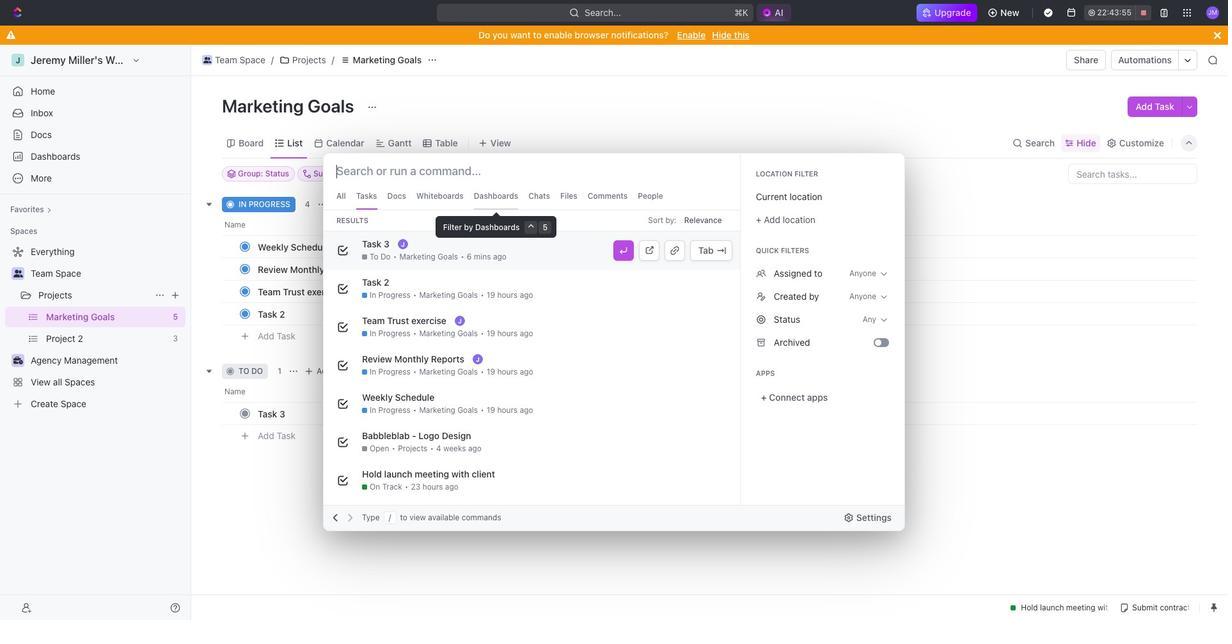 Task type: vqa. For each thing, say whether or not it's contained in the screenshot.
Owner's 'enter'
no



Task type: describe. For each thing, give the bounding box(es) containing it.
1 horizontal spatial team trust exercise
[[362, 315, 446, 326]]

files
[[560, 191, 578, 201]]

tab
[[698, 245, 714, 256]]

team space inside tree
[[31, 268, 81, 279]]

meeting
[[415, 469, 449, 480]]

1 vertical spatial task 3
[[258, 408, 285, 419]]

j for task 3
[[401, 241, 405, 248]]

on track
[[370, 482, 402, 492]]

notifications?
[[611, 29, 668, 40]]

anyone for created by
[[849, 292, 876, 301]]

1 vertical spatial location
[[783, 214, 816, 225]]

0 vertical spatial projects
[[292, 54, 326, 65]]

archived
[[774, 337, 810, 348]]

gantt link
[[386, 134, 412, 152]]

2 19 hours ago from the top
[[487, 329, 533, 338]]

0 horizontal spatial weekly schedule
[[258, 241, 330, 252]]

1 horizontal spatial projects link
[[276, 52, 329, 68]]

new
[[1001, 7, 1019, 18]]

filter
[[443, 223, 462, 232]]

people
[[638, 191, 663, 201]]

0 vertical spatial hide
[[712, 29, 732, 40]]

inbox
[[31, 107, 53, 118]]

status
[[774, 314, 800, 325]]

user group image inside sidebar 'navigation'
[[13, 270, 23, 278]]

any
[[863, 315, 876, 324]]

1 19 hours ago from the top
[[487, 290, 533, 300]]

filters
[[781, 246, 809, 255]]

current
[[756, 191, 787, 202]]

connect
[[769, 392, 805, 403]]

‎task 2 link
[[255, 305, 443, 323]]

commands
[[462, 513, 501, 523]]

do you want to enable browser notifications? enable hide this
[[478, 29, 750, 40]]

anyone for assigned to
[[849, 269, 876, 278]]

exercise inside the team trust exercise link
[[307, 286, 342, 297]]

-
[[412, 430, 416, 441]]

⌘k
[[735, 7, 749, 18]]

1 horizontal spatial monthly
[[394, 354, 429, 365]]

type
[[362, 513, 380, 523]]

apps
[[756, 369, 775, 377]]

sort
[[648, 216, 663, 225]]

1 vertical spatial review
[[362, 354, 392, 365]]

do for marketing goals
[[381, 252, 391, 262]]

5
[[543, 223, 548, 232]]

favorites
[[10, 205, 44, 214]]

sort by:
[[648, 216, 677, 225]]

in up task 3 link
[[370, 367, 376, 377]]

gantt
[[388, 137, 412, 148]]

enable
[[677, 29, 706, 40]]

comments
[[588, 191, 628, 201]]

settings
[[856, 512, 892, 523]]

j for review monthly reports
[[476, 356, 480, 363]]

track
[[382, 482, 402, 492]]

home link
[[5, 81, 186, 102]]

created by
[[774, 291, 819, 302]]

mins
[[474, 252, 491, 262]]

jkkwz image
[[756, 338, 766, 348]]

available
[[428, 513, 460, 523]]

settings button
[[839, 508, 899, 528]]

inbox link
[[5, 103, 186, 123]]

dashboards inside 'link'
[[31, 151, 80, 162]]

results
[[336, 216, 368, 225]]

2 vertical spatial dashboards
[[475, 223, 520, 232]]

location
[[756, 170, 793, 178]]

to up the team trust exercise link
[[370, 252, 378, 262]]

1 horizontal spatial weekly schedule
[[362, 392, 434, 403]]

to left view
[[400, 513, 407, 523]]

hide button
[[1061, 134, 1100, 152]]

docs inside docs link
[[31, 129, 52, 140]]

0 vertical spatial space
[[240, 54, 265, 65]]

1 vertical spatial reports
[[431, 354, 464, 365]]

1 vertical spatial trust
[[387, 315, 409, 326]]

board
[[239, 137, 264, 148]]

team space link inside tree
[[31, 264, 183, 284]]

1
[[278, 367, 281, 376]]

4 for 4 weeks ago
[[436, 444, 441, 454]]

xqnvl image for assigned to
[[756, 269, 766, 279]]

share button
[[1066, 50, 1106, 70]]

0 vertical spatial monthly
[[290, 264, 324, 275]]

0 horizontal spatial projects link
[[38, 285, 150, 306]]

0 vertical spatial team space link
[[199, 52, 269, 68]]

babbleblab - logo design
[[362, 430, 471, 441]]

customize
[[1119, 137, 1164, 148]]

calendar
[[326, 137, 364, 148]]

6
[[467, 252, 472, 262]]

0 horizontal spatial 3
[[280, 408, 285, 419]]

1 horizontal spatial review monthly reports
[[362, 354, 464, 365]]

calendar link
[[324, 134, 364, 152]]

share
[[1074, 54, 1099, 65]]

quick
[[756, 246, 779, 255]]

list link
[[285, 134, 303, 152]]

2 vertical spatial projects
[[398, 444, 428, 454]]

3 19 from the top
[[487, 367, 495, 377]]

quick filters
[[756, 246, 809, 255]]

hold launch meeting with client
[[362, 469, 495, 480]]

to view available commands
[[400, 513, 501, 523]]

4 weeks ago
[[436, 444, 482, 454]]

reports inside review monthly reports link
[[327, 264, 360, 275]]

+ for + connect apps
[[761, 392, 767, 403]]

xqnvl image for created by
[[756, 292, 766, 302]]

client
[[472, 469, 495, 480]]

view
[[410, 513, 426, 523]]

to do for marketing goals
[[370, 252, 391, 262]]

weekly schedule link
[[255, 238, 443, 256]]

apps
[[807, 392, 828, 403]]

created
[[774, 291, 807, 302]]

0 vertical spatial task 3
[[362, 239, 389, 249]]

+ connect apps
[[761, 392, 828, 403]]

table link
[[433, 134, 458, 152]]

1 vertical spatial dashboards
[[474, 191, 518, 201]]

assigned to
[[774, 268, 823, 279]]

to left 1
[[239, 367, 249, 376]]

1 horizontal spatial exercise
[[411, 315, 446, 326]]

22:43:55
[[1097, 8, 1132, 17]]

‎task inside 'link'
[[258, 309, 277, 320]]

0 vertical spatial schedule
[[291, 241, 330, 252]]

you
[[493, 29, 508, 40]]

spaces
[[10, 226, 37, 236]]

23 hours ago
[[411, 482, 459, 492]]

search
[[1025, 137, 1055, 148]]

in progress down "‎task 2" 'link'
[[370, 329, 410, 338]]

23
[[411, 482, 420, 492]]

design
[[442, 430, 471, 441]]

0 vertical spatial review monthly reports
[[258, 264, 360, 275]]

to right assigned
[[814, 268, 823, 279]]

current location
[[756, 191, 822, 202]]

⌃
[[528, 223, 535, 232]]

customize button
[[1103, 134, 1168, 152]]

assigned
[[774, 268, 812, 279]]



Task type: locate. For each thing, give the bounding box(es) containing it.
location down current location
[[783, 214, 816, 225]]

hide right search
[[1077, 137, 1096, 148]]

babbleblab
[[362, 430, 410, 441]]

xqnvl image up xqnvl image
[[756, 292, 766, 302]]

upgrade link
[[917, 4, 978, 22]]

4 left weeks
[[436, 444, 441, 454]]

4 left all
[[305, 200, 310, 209]]

1 horizontal spatial docs
[[387, 191, 406, 201]]

team trust exercise down review monthly reports link
[[258, 286, 342, 297]]

1 horizontal spatial team space link
[[199, 52, 269, 68]]

hide inside dropdown button
[[1077, 137, 1096, 148]]

1 vertical spatial do
[[251, 367, 263, 376]]

board link
[[236, 134, 264, 152]]

docs down inbox
[[31, 129, 52, 140]]

+ for + add location
[[756, 214, 761, 225]]

location inside button
[[790, 191, 822, 202]]

in progress up "‎task 2" 'link'
[[370, 290, 410, 300]]

0 vertical spatial team space
[[215, 54, 265, 65]]

1 horizontal spatial ‎task
[[362, 277, 381, 288]]

0 vertical spatial review
[[258, 264, 288, 275]]

0 vertical spatial j
[[401, 241, 405, 248]]

1 vertical spatial by
[[809, 291, 819, 302]]

tree
[[5, 242, 186, 415]]

1 vertical spatial team space
[[31, 268, 81, 279]]

open
[[370, 444, 389, 454]]

home
[[31, 86, 55, 97]]

0 horizontal spatial review
[[258, 264, 288, 275]]

19 hours ago
[[487, 290, 533, 300], [487, 329, 533, 338], [487, 367, 533, 377], [487, 406, 533, 415]]

0 horizontal spatial user group image
[[13, 270, 23, 278]]

1 horizontal spatial /
[[332, 54, 334, 65]]

2 horizontal spatial projects
[[398, 444, 428, 454]]

1 vertical spatial ‎task 2
[[258, 309, 285, 320]]

space
[[240, 54, 265, 65], [55, 268, 81, 279]]

1 horizontal spatial j
[[458, 317, 462, 325]]

0 vertical spatial xqnvl image
[[756, 269, 766, 279]]

xqnvl image
[[756, 269, 766, 279], [756, 292, 766, 302]]

marketing goals inside marketing goals link
[[353, 54, 422, 65]]

want
[[510, 29, 531, 40]]

filter
[[795, 170, 818, 178]]

1 vertical spatial projects
[[38, 290, 72, 301]]

weekly inside weekly schedule link
[[258, 241, 288, 252]]

1 anyone from the top
[[849, 269, 876, 278]]

1 horizontal spatial reports
[[431, 354, 464, 365]]

progress
[[249, 200, 290, 209], [378, 290, 410, 300], [378, 329, 410, 338], [378, 367, 410, 377], [378, 406, 410, 415]]

j
[[401, 241, 405, 248], [458, 317, 462, 325], [476, 356, 480, 363]]

team
[[215, 54, 237, 65], [31, 268, 53, 279], [258, 286, 281, 297], [362, 315, 385, 326]]

to right want
[[533, 29, 542, 40]]

trust inside the team trust exercise link
[[283, 286, 305, 297]]

team trust exercise
[[258, 286, 342, 297], [362, 315, 446, 326]]

1 horizontal spatial do
[[381, 252, 391, 262]]

goals inside marketing goals link
[[398, 54, 422, 65]]

by for created
[[809, 291, 819, 302]]

‎task
[[362, 277, 381, 288], [258, 309, 277, 320]]

trust
[[283, 286, 305, 297], [387, 315, 409, 326]]

2 horizontal spatial j
[[476, 356, 480, 363]]

projects link
[[276, 52, 329, 68], [38, 285, 150, 306]]

hold
[[362, 469, 382, 480]]

0 horizontal spatial docs
[[31, 129, 52, 140]]

1 horizontal spatial team space
[[215, 54, 265, 65]]

1 horizontal spatial user group image
[[203, 57, 211, 63]]

1 horizontal spatial by
[[809, 291, 819, 302]]

1 vertical spatial to do
[[239, 367, 263, 376]]

jeremy miller, , element
[[398, 239, 408, 249], [455, 316, 465, 326], [473, 354, 483, 365]]

1 vertical spatial exercise
[[411, 315, 446, 326]]

filter by dashboards
[[443, 223, 520, 232]]

tree inside sidebar 'navigation'
[[5, 242, 186, 415]]

0 horizontal spatial /
[[271, 54, 274, 65]]

j for team trust exercise
[[458, 317, 462, 325]]

add
[[1136, 101, 1153, 112], [345, 200, 360, 209], [764, 214, 780, 225], [258, 330, 274, 341], [317, 367, 331, 376], [258, 430, 274, 441]]

sidebar navigation
[[0, 45, 191, 620]]

0 vertical spatial team trust exercise
[[258, 286, 342, 297]]

3 19 hours ago from the top
[[487, 367, 533, 377]]

do
[[381, 252, 391, 262], [251, 367, 263, 376]]

+ down current
[[756, 214, 761, 225]]

this
[[734, 29, 750, 40]]

0 horizontal spatial projects
[[38, 290, 72, 301]]

0 vertical spatial user group image
[[203, 57, 211, 63]]

0 horizontal spatial jeremy miller, , element
[[398, 239, 408, 249]]

do
[[478, 29, 490, 40]]

2 up "‎task 2" 'link'
[[384, 277, 389, 288]]

docs link
[[5, 125, 186, 145]]

schedule
[[291, 241, 330, 252], [395, 392, 434, 403]]

0 horizontal spatial trust
[[283, 286, 305, 297]]

projects
[[292, 54, 326, 65], [38, 290, 72, 301], [398, 444, 428, 454]]

do up the team trust exercise link
[[381, 252, 391, 262]]

1 horizontal spatial hide
[[1077, 137, 1096, 148]]

projects inside sidebar 'navigation'
[[38, 290, 72, 301]]

0 horizontal spatial to do
[[239, 367, 263, 376]]

dashboards link
[[5, 146, 186, 167]]

1 horizontal spatial review
[[362, 354, 392, 365]]

‎task 2 up "‎task 2" 'link'
[[362, 277, 389, 288]]

0 horizontal spatial monthly
[[290, 264, 324, 275]]

4
[[305, 200, 310, 209], [436, 444, 441, 454]]

0 horizontal spatial exercise
[[307, 286, 342, 297]]

team trust exercise link
[[255, 282, 443, 301]]

upgrade
[[935, 7, 971, 18]]

3 up review monthly reports link
[[384, 239, 389, 249]]

1 horizontal spatial schedule
[[395, 392, 434, 403]]

task 3 down 1
[[258, 408, 285, 419]]

weekly schedule up review monthly reports link
[[258, 241, 330, 252]]

0 horizontal spatial by
[[464, 223, 473, 232]]

jeremy miller, , element for review monthly reports
[[473, 354, 483, 365]]

3 down 1
[[280, 408, 285, 419]]

2
[[384, 277, 389, 288], [280, 309, 285, 320]]

1 vertical spatial schedule
[[395, 392, 434, 403]]

to do for 1
[[239, 367, 263, 376]]

dashboards up 6 mins ago
[[475, 223, 520, 232]]

1 vertical spatial 2
[[280, 309, 285, 320]]

0 vertical spatial by
[[464, 223, 473, 232]]

team inside tree
[[31, 268, 53, 279]]

team trust exercise down the team trust exercise link
[[362, 315, 446, 326]]

by:
[[666, 216, 677, 225]]

in up babbleblab
[[370, 406, 376, 415]]

in up "‎task 2" 'link'
[[370, 290, 376, 300]]

marketing
[[353, 54, 395, 65], [222, 95, 304, 116], [399, 252, 435, 262], [419, 290, 455, 300], [419, 329, 455, 338], [419, 367, 455, 377], [419, 406, 455, 415]]

hide
[[712, 29, 732, 40], [1077, 137, 1096, 148]]

1 horizontal spatial jeremy miller, , element
[[455, 316, 465, 326]]

weeks
[[443, 444, 466, 454]]

0 vertical spatial projects link
[[276, 52, 329, 68]]

4 19 hours ago from the top
[[487, 406, 533, 415]]

user group image
[[203, 57, 211, 63], [13, 270, 23, 278]]

add task
[[1136, 101, 1174, 112], [345, 200, 379, 209], [258, 330, 296, 341], [317, 367, 350, 376], [258, 430, 296, 441]]

review monthly reports
[[258, 264, 360, 275], [362, 354, 464, 365]]

1 vertical spatial projects link
[[38, 285, 150, 306]]

2 anyone from the top
[[849, 292, 876, 301]]

1 horizontal spatial space
[[240, 54, 265, 65]]

tree containing team space
[[5, 242, 186, 415]]

0 horizontal spatial ‎task
[[258, 309, 277, 320]]

review monthly reports link
[[255, 260, 443, 279]]

2 horizontal spatial /
[[389, 513, 391, 523]]

in progress down board link
[[239, 200, 290, 209]]

by for filter
[[464, 223, 473, 232]]

dashboards down docs link
[[31, 151, 80, 162]]

1 vertical spatial 3
[[280, 408, 285, 419]]

1 horizontal spatial to do
[[370, 252, 391, 262]]

1 vertical spatial hide
[[1077, 137, 1096, 148]]

weekly schedule up babbleblab
[[362, 392, 434, 403]]

1 vertical spatial docs
[[387, 191, 406, 201]]

1 horizontal spatial 4
[[436, 444, 441, 454]]

1 horizontal spatial 2
[[384, 277, 389, 288]]

location down filter
[[790, 191, 822, 202]]

Search or run a command… text field
[[336, 164, 494, 179]]

0 vertical spatial weekly schedule
[[258, 241, 330, 252]]

schedule up review monthly reports link
[[291, 241, 330, 252]]

1 vertical spatial team trust exercise
[[362, 315, 446, 326]]

new button
[[983, 3, 1027, 23]]

space inside sidebar 'navigation'
[[55, 268, 81, 279]]

6 mins ago
[[467, 252, 507, 262]]

0 horizontal spatial j
[[401, 241, 405, 248]]

review inside review monthly reports link
[[258, 264, 288, 275]]

0 vertical spatial do
[[381, 252, 391, 262]]

location
[[790, 191, 822, 202], [783, 214, 816, 225]]

‎task 2 up 1
[[258, 309, 285, 320]]

0 vertical spatial 2
[[384, 277, 389, 288]]

1 vertical spatial weekly schedule
[[362, 392, 434, 403]]

0 vertical spatial anyone
[[849, 269, 876, 278]]

in down "‎task 2" 'link'
[[370, 329, 376, 338]]

0 vertical spatial ‎task 2
[[362, 277, 389, 288]]

+ add location
[[756, 214, 816, 225]]

1 horizontal spatial task 3
[[362, 239, 389, 249]]

in down board link
[[239, 200, 247, 209]]

by
[[464, 223, 473, 232], [809, 291, 819, 302]]

0 vertical spatial weekly
[[258, 241, 288, 252]]

0 vertical spatial +
[[756, 214, 761, 225]]

team trust exercise inside the team trust exercise link
[[258, 286, 342, 297]]

dashboards up filter by dashboards
[[474, 191, 518, 201]]

marketing goals link
[[337, 52, 425, 68]]

trust down review monthly reports link
[[283, 286, 305, 297]]

1 vertical spatial weekly
[[362, 392, 393, 403]]

schedule up -
[[395, 392, 434, 403]]

1 xqnvl image from the top
[[756, 269, 766, 279]]

whiteboards
[[416, 191, 464, 201]]

jeremy miller, , element for team trust exercise
[[455, 316, 465, 326]]

task 3 down results
[[362, 239, 389, 249]]

1 vertical spatial monthly
[[394, 354, 429, 365]]

2 up 1
[[280, 309, 285, 320]]

reports
[[327, 264, 360, 275], [431, 354, 464, 365]]

jeremy miller, , element for task 3
[[398, 239, 408, 249]]

favorites button
[[5, 202, 57, 217]]

0 vertical spatial docs
[[31, 129, 52, 140]]

2 vertical spatial jeremy miller, , element
[[473, 354, 483, 365]]

2 19 from the top
[[487, 329, 495, 338]]

0 vertical spatial 3
[[384, 239, 389, 249]]

0 vertical spatial location
[[790, 191, 822, 202]]

in progress up babbleblab
[[370, 406, 410, 415]]

weekly schedule
[[258, 241, 330, 252], [362, 392, 434, 403]]

automations
[[1118, 54, 1172, 65]]

22:43:55 button
[[1084, 5, 1151, 20]]

to do up the team trust exercise link
[[370, 252, 391, 262]]

weekly
[[258, 241, 288, 252], [362, 392, 393, 403]]

4 for 4
[[305, 200, 310, 209]]

enable
[[544, 29, 572, 40]]

1 vertical spatial jeremy miller, , element
[[455, 316, 465, 326]]

chats
[[529, 191, 550, 201]]

0 horizontal spatial reports
[[327, 264, 360, 275]]

trust down the team trust exercise link
[[387, 315, 409, 326]]

list
[[287, 137, 303, 148]]

1 vertical spatial xqnvl image
[[756, 292, 766, 302]]

xqnvl image
[[756, 315, 766, 325]]

current location button
[[751, 187, 894, 207]]

logo
[[419, 430, 440, 441]]

in progress up task 3 link
[[370, 367, 410, 377]]

0 horizontal spatial space
[[55, 268, 81, 279]]

1 vertical spatial ‎task
[[258, 309, 277, 320]]

docs right "tasks"
[[387, 191, 406, 201]]

to do left 1
[[239, 367, 263, 376]]

automations button
[[1112, 51, 1178, 70]]

relevance
[[684, 216, 722, 225]]

2 inside 'link'
[[280, 309, 285, 320]]

19
[[487, 290, 495, 300], [487, 329, 495, 338], [487, 367, 495, 377], [487, 406, 495, 415]]

0 horizontal spatial team space
[[31, 268, 81, 279]]

do for 1
[[251, 367, 263, 376]]

search button
[[1009, 134, 1059, 152]]

+ left the 'connect'
[[761, 392, 767, 403]]

all
[[336, 191, 346, 201]]

2 xqnvl image from the top
[[756, 292, 766, 302]]

1 horizontal spatial trust
[[387, 315, 409, 326]]

0 horizontal spatial schedule
[[291, 241, 330, 252]]

0 horizontal spatial 4
[[305, 200, 310, 209]]

xqnvl image down quick
[[756, 269, 766, 279]]

1 vertical spatial anyone
[[849, 292, 876, 301]]

do left 1
[[251, 367, 263, 376]]

team inside the team trust exercise link
[[258, 286, 281, 297]]

1 19 from the top
[[487, 290, 495, 300]]

0 vertical spatial to do
[[370, 252, 391, 262]]

4 19 from the top
[[487, 406, 495, 415]]

search...
[[585, 7, 621, 18]]

Search tasks... text field
[[1069, 164, 1197, 184]]

hide left this
[[712, 29, 732, 40]]

0 horizontal spatial task 3
[[258, 408, 285, 419]]

0 vertical spatial reports
[[327, 264, 360, 275]]

‎task 2 inside 'link'
[[258, 309, 285, 320]]

task 3 link
[[255, 405, 443, 423]]

2 horizontal spatial jeremy miller, , element
[[473, 354, 483, 365]]

by right filter
[[464, 223, 473, 232]]

by right created
[[809, 291, 819, 302]]

0 vertical spatial jeremy miller, , element
[[398, 239, 408, 249]]

1 horizontal spatial projects
[[292, 54, 326, 65]]



